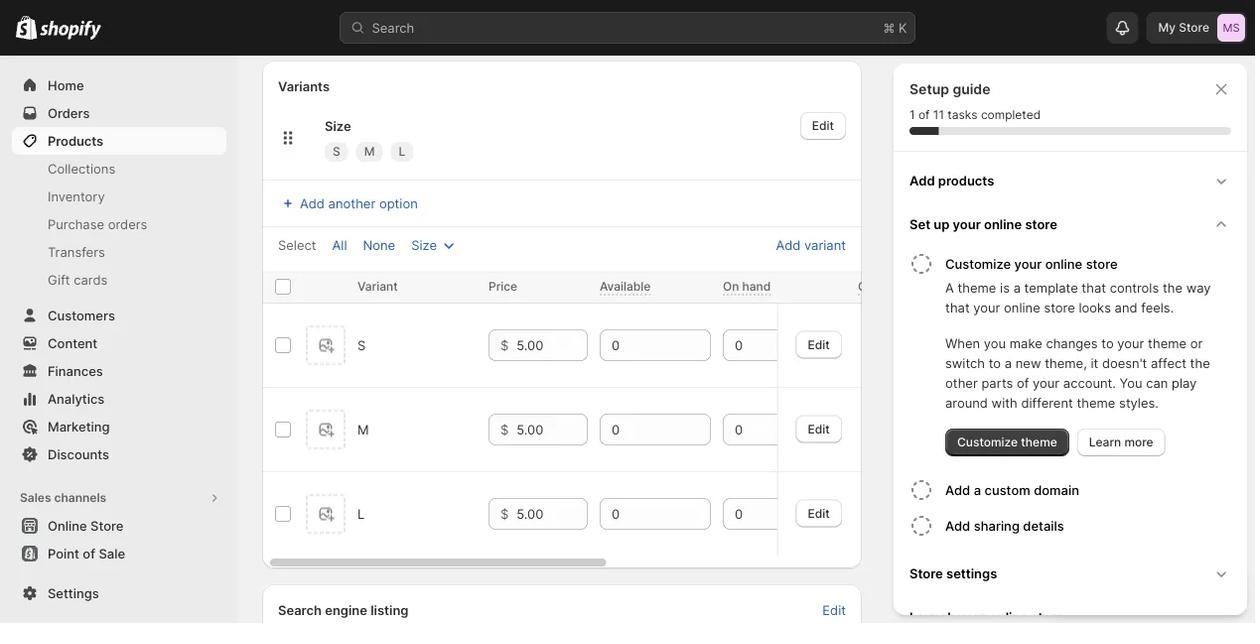 Task type: locate. For each thing, give the bounding box(es) containing it.
1 vertical spatial l
[[358, 507, 365, 522]]

1 horizontal spatial of
[[919, 108, 930, 122]]

0 vertical spatial l
[[399, 145, 406, 159]]

1 vertical spatial edit link
[[797, 416, 843, 443]]

your up doesn't
[[1118, 336, 1145, 351]]

2 vertical spatial options element
[[358, 507, 365, 522]]

⌘
[[884, 20, 896, 35]]

add
[[910, 173, 936, 188], [300, 196, 325, 211], [776, 237, 801, 253], [946, 483, 971, 498], [946, 519, 971, 534]]

1 vertical spatial customize
[[958, 436, 1018, 450]]

a inside the when you make changes to your theme or switch to a new theme, it doesn't affect the other parts of your account. you can play around with different theme styles.
[[1005, 356, 1013, 371]]

that
[[1082, 280, 1107, 296], [946, 300, 970, 315]]

online inside customize your online store button
[[1046, 256, 1083, 272]]

customize
[[946, 256, 1012, 272], [958, 436, 1018, 450]]

store down template on the right of the page
[[1045, 300, 1076, 315]]

1 vertical spatial store
[[1087, 256, 1118, 272]]

completed
[[982, 108, 1041, 122]]

2 edit link from the top
[[797, 416, 843, 443]]

edit inside button
[[823, 603, 847, 618]]

home
[[48, 77, 84, 93]]

add sharing details button
[[946, 509, 1240, 544]]

options element
[[358, 338, 366, 353], [358, 422, 369, 438], [358, 507, 365, 522]]

customize up the is at the right
[[946, 256, 1012, 272]]

0 vertical spatial search
[[372, 20, 415, 35]]

point of sale button
[[0, 541, 238, 568]]

2 vertical spatial store
[[910, 566, 944, 582]]

customize down with
[[958, 436, 1018, 450]]

add for add a custom domain
[[946, 483, 971, 498]]

s
[[333, 145, 341, 159], [358, 338, 366, 353]]

gift cards
[[48, 272, 108, 288]]

2 vertical spatial of
[[83, 546, 95, 562]]

1 $ text field from the top
[[517, 414, 588, 446]]

store up sale
[[90, 519, 124, 534]]

a left custom
[[974, 483, 982, 498]]

up
[[934, 217, 950, 232]]

1 horizontal spatial that
[[1082, 280, 1107, 296]]

store right my
[[1180, 20, 1210, 35]]

2 vertical spatial $
[[501, 507, 509, 522]]

0 vertical spatial customize
[[946, 256, 1012, 272]]

1 horizontal spatial search
[[372, 20, 415, 35]]

0 vertical spatial edit link
[[797, 331, 843, 359]]

set up your online store
[[910, 217, 1058, 232]]

add a custom domain
[[946, 483, 1080, 498]]

transfers link
[[12, 238, 227, 266]]

analytics
[[48, 391, 105, 407]]

add left another
[[300, 196, 325, 211]]

customize inside "customize theme" link
[[958, 436, 1018, 450]]

0 vertical spatial the
[[1163, 280, 1183, 296]]

0 vertical spatial to
[[1102, 336, 1114, 351]]

online down the is at the right
[[1005, 300, 1041, 315]]

online
[[985, 217, 1023, 232], [1046, 256, 1083, 272], [1005, 300, 1041, 315]]

setup guide dialog
[[894, 64, 1248, 624]]

1 vertical spatial store
[[90, 519, 124, 534]]

customers
[[48, 308, 115, 323]]

store up controls
[[1087, 256, 1118, 272]]

None number field
[[600, 330, 682, 362], [723, 330, 805, 362], [600, 414, 682, 446], [723, 414, 805, 446], [600, 499, 682, 531], [723, 499, 805, 531], [600, 330, 682, 362], [723, 330, 805, 362], [600, 414, 682, 446], [723, 414, 805, 446], [600, 499, 682, 531], [723, 499, 805, 531]]

theme,
[[1045, 356, 1088, 371]]

0 vertical spatial m
[[364, 145, 375, 159]]

$ for l
[[501, 507, 509, 522]]

of inside button
[[83, 546, 95, 562]]

your inside a theme is a template that controls the way that your online store looks and feels.
[[974, 300, 1001, 315]]

of left sale
[[83, 546, 95, 562]]

home link
[[12, 72, 227, 99]]

of down "new"
[[1017, 376, 1030, 391]]

1 horizontal spatial size
[[412, 237, 437, 253]]

customize your online store
[[946, 256, 1118, 272]]

s up add another option button
[[333, 145, 341, 159]]

add variant button
[[765, 229, 858, 262]]

when
[[946, 336, 981, 351]]

1 vertical spatial $
[[501, 422, 509, 438]]

2 horizontal spatial a
[[1014, 280, 1021, 296]]

2 $ from the top
[[501, 422, 509, 438]]

0 horizontal spatial s
[[333, 145, 341, 159]]

customers link
[[12, 302, 227, 330]]

orders link
[[12, 99, 227, 127]]

of inside the when you make changes to your theme or switch to a new theme, it doesn't affect the other parts of your account. you can play around with different theme styles.
[[1017, 376, 1030, 391]]

0 vertical spatial online
[[985, 217, 1023, 232]]

theme inside a theme is a template that controls the way that your online store looks and feels.
[[958, 280, 997, 296]]

0 horizontal spatial that
[[946, 300, 970, 315]]

3 edit link from the top
[[797, 500, 843, 528]]

1 horizontal spatial a
[[1005, 356, 1013, 371]]

settings
[[947, 566, 998, 582]]

add up the set
[[910, 173, 936, 188]]

1 vertical spatial to
[[989, 356, 1002, 371]]

theme down account.
[[1077, 395, 1116, 411]]

store
[[1180, 20, 1210, 35], [90, 519, 124, 534], [910, 566, 944, 582]]

s down variant
[[358, 338, 366, 353]]

of for sale
[[83, 546, 95, 562]]

0 horizontal spatial search
[[278, 603, 322, 618]]

options element for $ text field
[[358, 338, 366, 353]]

1 horizontal spatial to
[[1102, 336, 1114, 351]]

l up option
[[399, 145, 406, 159]]

search
[[372, 20, 415, 35], [278, 603, 322, 618]]

1 horizontal spatial l
[[399, 145, 406, 159]]

1 vertical spatial search
[[278, 603, 322, 618]]

1 options element from the top
[[358, 338, 366, 353]]

11
[[934, 108, 945, 122]]

switch
[[946, 356, 986, 371]]

that up looks
[[1082, 280, 1107, 296]]

$ text field
[[517, 414, 588, 446], [517, 499, 588, 531]]

set
[[910, 217, 931, 232]]

your up template on the right of the page
[[1015, 256, 1043, 272]]

store for online store
[[90, 519, 124, 534]]

to
[[1102, 336, 1114, 351], [989, 356, 1002, 371]]

your down the is at the right
[[974, 300, 1001, 315]]

0 horizontal spatial store
[[90, 519, 124, 534]]

customize your online store element
[[906, 278, 1240, 457]]

store settings button
[[902, 552, 1240, 596]]

looks
[[1079, 300, 1112, 315]]

products
[[48, 133, 103, 149]]

online up customize your online store
[[985, 217, 1023, 232]]

is
[[1001, 280, 1010, 296]]

3 options element from the top
[[358, 507, 365, 522]]

my store
[[1159, 20, 1210, 35]]

to down you
[[989, 356, 1002, 371]]

the down or
[[1191, 356, 1211, 371]]

1 horizontal spatial store
[[910, 566, 944, 582]]

$ for s
[[501, 338, 509, 353]]

setup guide
[[910, 81, 991, 98]]

of
[[919, 108, 930, 122], [1017, 376, 1030, 391], [83, 546, 95, 562]]

l up engine
[[358, 507, 365, 522]]

add right mark add a custom domain as done icon
[[946, 483, 971, 498]]

2 options element from the top
[[358, 422, 369, 438]]

that down a
[[946, 300, 970, 315]]

variant
[[805, 237, 847, 253]]

0 horizontal spatial to
[[989, 356, 1002, 371]]

add products
[[910, 173, 995, 188]]

options element containing l
[[358, 507, 365, 522]]

add another option button
[[266, 190, 430, 218]]

shopify image
[[16, 15, 37, 39], [40, 20, 102, 40]]

0 horizontal spatial the
[[1163, 280, 1183, 296]]

2 vertical spatial store
[[1045, 300, 1076, 315]]

the up feels.
[[1163, 280, 1183, 296]]

customize theme link
[[946, 429, 1070, 457]]

customize inside customize your online store button
[[946, 256, 1012, 272]]

a left "new"
[[1005, 356, 1013, 371]]

store up customize your online store
[[1026, 217, 1058, 232]]

add products button
[[902, 159, 1240, 203]]

store inside 'button'
[[910, 566, 944, 582]]

options element containing m
[[358, 422, 369, 438]]

0 vertical spatial of
[[919, 108, 930, 122]]

1 vertical spatial s
[[358, 338, 366, 353]]

online inside a theme is a template that controls the way that your online store looks and feels.
[[1005, 300, 1041, 315]]

listing
[[371, 603, 409, 618]]

select
[[278, 237, 316, 253]]

on
[[723, 280, 740, 294]]

2 vertical spatial online
[[1005, 300, 1041, 315]]

0 vertical spatial options element
[[358, 338, 366, 353]]

add sharing details
[[946, 519, 1065, 534]]

0 vertical spatial s
[[333, 145, 341, 159]]

or
[[1191, 336, 1204, 351]]

0 vertical spatial a
[[1014, 280, 1021, 296]]

of for 11
[[919, 108, 930, 122]]

point of sale link
[[12, 541, 227, 568]]

all button
[[320, 232, 359, 259]]

discounts link
[[12, 441, 227, 469]]

a right the is at the right
[[1014, 280, 1021, 296]]

3 $ from the top
[[501, 507, 509, 522]]

0 horizontal spatial of
[[83, 546, 95, 562]]

$ text field
[[517, 330, 588, 362]]

1 horizontal spatial shopify image
[[40, 20, 102, 40]]

1 vertical spatial a
[[1005, 356, 1013, 371]]

online store link
[[12, 513, 227, 541]]

online
[[48, 519, 87, 534]]

finances
[[48, 364, 103, 379]]

tasks
[[948, 108, 978, 122]]

mark customize your online store as done image
[[910, 252, 934, 276]]

2 $ text field from the top
[[517, 499, 588, 531]]

online store button
[[0, 513, 238, 541]]

1 vertical spatial $ text field
[[517, 499, 588, 531]]

your right the up
[[953, 217, 981, 232]]

0 vertical spatial store
[[1180, 20, 1210, 35]]

2 horizontal spatial store
[[1180, 20, 1210, 35]]

theme
[[958, 280, 997, 296], [1149, 336, 1187, 351], [1077, 395, 1116, 411], [1022, 436, 1058, 450]]

add inside button
[[776, 237, 801, 253]]

store inside "link"
[[90, 519, 124, 534]]

available
[[600, 280, 651, 294]]

size right none
[[412, 237, 437, 253]]

search for search engine listing
[[278, 603, 322, 618]]

products link
[[12, 127, 227, 155]]

2 horizontal spatial of
[[1017, 376, 1030, 391]]

0 vertical spatial $ text field
[[517, 414, 588, 446]]

0 horizontal spatial a
[[974, 483, 982, 498]]

gift
[[48, 272, 70, 288]]

add left variant
[[776, 237, 801, 253]]

purchase
[[48, 217, 104, 232]]

online up template on the right of the page
[[1046, 256, 1083, 272]]

all
[[332, 237, 347, 253]]

my store image
[[1218, 14, 1246, 42]]

1 horizontal spatial the
[[1191, 356, 1211, 371]]

edit for l
[[809, 506, 831, 521]]

theme right a
[[958, 280, 997, 296]]

1 vertical spatial of
[[1017, 376, 1030, 391]]

options element containing s
[[358, 338, 366, 353]]

1 vertical spatial online
[[1046, 256, 1083, 272]]

1 horizontal spatial s
[[358, 338, 366, 353]]

purchase orders
[[48, 217, 147, 232]]

edit
[[813, 119, 835, 133], [809, 338, 831, 352], [809, 422, 831, 436], [809, 506, 831, 521], [823, 603, 847, 618]]

learn
[[1090, 436, 1122, 450]]

size down variants
[[325, 118, 351, 134]]

edit for s
[[809, 338, 831, 352]]

2 vertical spatial a
[[974, 483, 982, 498]]

edit link
[[797, 331, 843, 359], [797, 416, 843, 443], [797, 500, 843, 528]]

1 vertical spatial the
[[1191, 356, 1211, 371]]

of right 1
[[919, 108, 930, 122]]

1 edit link from the top
[[797, 331, 843, 359]]

discounts
[[48, 447, 109, 463]]

1 vertical spatial size
[[412, 237, 437, 253]]

0 vertical spatial size
[[325, 118, 351, 134]]

0 vertical spatial $
[[501, 338, 509, 353]]

content
[[48, 336, 98, 351]]

add right mark add sharing details as done image on the bottom right of page
[[946, 519, 971, 534]]

sales channels button
[[12, 485, 227, 513]]

to up doesn't
[[1102, 336, 1114, 351]]

1 $ from the top
[[501, 338, 509, 353]]

1 vertical spatial options element
[[358, 422, 369, 438]]

2 vertical spatial edit link
[[797, 500, 843, 528]]

store left settings
[[910, 566, 944, 582]]



Task type: vqa. For each thing, say whether or not it's contained in the screenshot.
When
yes



Task type: describe. For each thing, give the bounding box(es) containing it.
0 horizontal spatial shopify image
[[16, 15, 37, 39]]

finances link
[[12, 358, 227, 386]]

details
[[1024, 519, 1065, 534]]

way
[[1187, 280, 1212, 296]]

domain
[[1034, 483, 1080, 498]]

more
[[1125, 436, 1154, 450]]

mark add a custom domain as done image
[[910, 479, 934, 503]]

feels.
[[1142, 300, 1175, 315]]

0 horizontal spatial size
[[325, 118, 351, 134]]

transfers
[[48, 244, 105, 260]]

0 vertical spatial that
[[1082, 280, 1107, 296]]

1 vertical spatial m
[[358, 422, 369, 438]]

edit button
[[811, 597, 858, 624]]

variants
[[278, 78, 330, 94]]

set up your online store button
[[902, 203, 1240, 246]]

engine
[[325, 603, 368, 618]]

styles.
[[1120, 395, 1159, 411]]

apps button
[[12, 584, 227, 612]]

custom
[[985, 483, 1031, 498]]

guide
[[953, 81, 991, 98]]

0 vertical spatial store
[[1026, 217, 1058, 232]]

a
[[946, 280, 955, 296]]

changes
[[1047, 336, 1098, 351]]

options element for $ text box associated with m
[[358, 422, 369, 438]]

affect
[[1152, 356, 1187, 371]]

size button
[[400, 232, 471, 259]]

search engine listing
[[278, 603, 409, 618]]

setup
[[910, 81, 950, 98]]

add for add another option
[[300, 196, 325, 211]]

0 horizontal spatial l
[[358, 507, 365, 522]]

sharing
[[974, 519, 1020, 534]]

$ for m
[[501, 422, 509, 438]]

a inside button
[[974, 483, 982, 498]]

learn more link
[[1078, 429, 1166, 457]]

make
[[1010, 336, 1043, 351]]

my
[[1159, 20, 1176, 35]]

orders
[[48, 105, 90, 121]]

and
[[1115, 300, 1138, 315]]

can
[[1147, 376, 1169, 391]]

new
[[1016, 356, 1042, 371]]

the inside a theme is a template that controls the way that your online store looks and feels.
[[1163, 280, 1183, 296]]

options element for $ text box corresponding to l
[[358, 507, 365, 522]]

store settings
[[910, 566, 998, 582]]

edit button
[[801, 112, 847, 140]]

around
[[946, 395, 989, 411]]

marketing
[[48, 419, 110, 435]]

doesn't
[[1103, 356, 1148, 371]]

analytics link
[[12, 386, 227, 413]]

point
[[48, 546, 79, 562]]

sales
[[20, 491, 51, 506]]

collections
[[48, 161, 115, 176]]

you
[[984, 336, 1007, 351]]

edit for m
[[809, 422, 831, 436]]

edit link for s
[[797, 331, 843, 359]]

a inside a theme is a template that controls the way that your online store looks and feels.
[[1014, 280, 1021, 296]]

edit link for l
[[797, 500, 843, 528]]

search for search
[[372, 20, 415, 35]]

sale
[[99, 546, 125, 562]]

edit link for m
[[797, 416, 843, 443]]

add another option
[[300, 196, 418, 211]]

your up the different
[[1033, 376, 1060, 391]]

1
[[910, 108, 916, 122]]

online inside set up your online store button
[[985, 217, 1023, 232]]

add for add variant
[[776, 237, 801, 253]]

add for add products
[[910, 173, 936, 188]]

committed
[[858, 280, 922, 294]]

inventory link
[[12, 183, 227, 211]]

collections link
[[12, 155, 227, 183]]

size inside 'dropdown button'
[[412, 237, 437, 253]]

when you make changes to your theme or switch to a new theme, it doesn't affect the other parts of your account. you can play around with different theme styles.
[[946, 336, 1211, 411]]

theme down the different
[[1022, 436, 1058, 450]]

customize your online store button
[[946, 246, 1240, 278]]

$ text field for m
[[517, 414, 588, 446]]

mark add sharing details as done image
[[910, 515, 934, 539]]

orders
[[108, 217, 147, 232]]

none
[[363, 237, 396, 253]]

$ text field for l
[[517, 499, 588, 531]]

you
[[1120, 376, 1143, 391]]

add for add sharing details
[[946, 519, 971, 534]]

option
[[379, 196, 418, 211]]

1 vertical spatial that
[[946, 300, 970, 315]]

store inside a theme is a template that controls the way that your online store looks and feels.
[[1045, 300, 1076, 315]]

add variant
[[776, 237, 847, 253]]

marketing link
[[12, 413, 227, 441]]

customize for customize your online store
[[946, 256, 1012, 272]]

price
[[489, 280, 518, 294]]

on hand
[[723, 280, 771, 294]]

customize for customize theme
[[958, 436, 1018, 450]]

⌘ k
[[884, 20, 908, 35]]

products
[[939, 173, 995, 188]]

apps
[[20, 591, 50, 605]]

channels
[[54, 491, 106, 506]]

sales channels
[[20, 491, 106, 506]]

edit inside dropdown button
[[813, 119, 835, 133]]

1 of 11 tasks completed
[[910, 108, 1041, 122]]

with
[[992, 395, 1018, 411]]

content link
[[12, 330, 227, 358]]

store for my store
[[1180, 20, 1210, 35]]

parts
[[982, 376, 1014, 391]]

theme up affect
[[1149, 336, 1187, 351]]

it
[[1091, 356, 1099, 371]]

the inside the when you make changes to your theme or switch to a new theme, it doesn't affect the other parts of your account. you can play around with different theme styles.
[[1191, 356, 1211, 371]]

variant
[[358, 280, 398, 294]]

controls
[[1110, 280, 1160, 296]]

k
[[899, 20, 908, 35]]

settings link
[[12, 580, 227, 608]]



